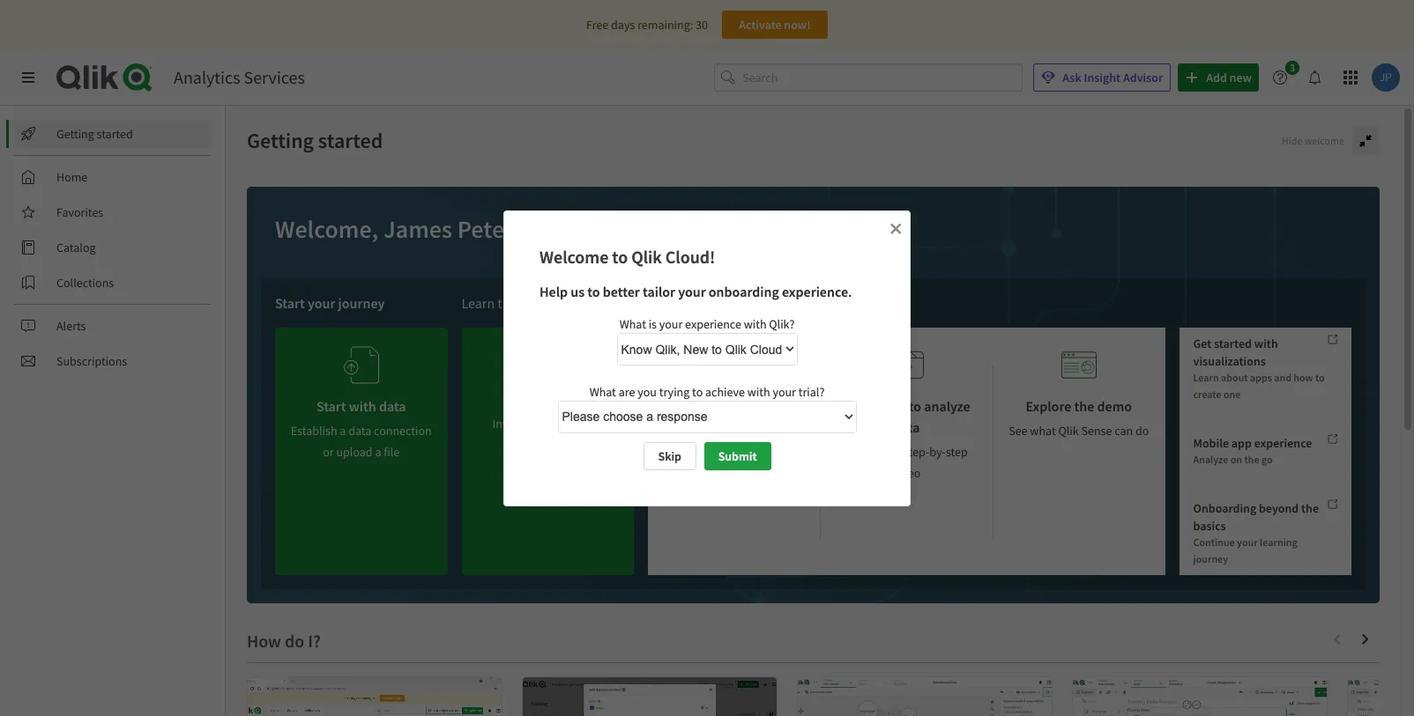 Task type: describe. For each thing, give the bounding box(es) containing it.
more
[[648, 295, 678, 312]]

onboarding beyond the basics continue your learning journey
[[1194, 501, 1319, 566]]

favorites link
[[14, 198, 212, 227]]

the inside explore the demo see what qlik sense can do
[[1074, 398, 1095, 415]]

1 horizontal spatial data
[[769, 398, 796, 415]]

qlik inside explore the demo see what qlik sense can do
[[1059, 423, 1079, 439]]

welcome, james peterson.
[[275, 213, 558, 245]]

× button
[[890, 215, 902, 239]]

achieve
[[705, 384, 745, 400]]

see
[[1009, 423, 1028, 439]]

submit button
[[704, 443, 771, 471]]

skip button
[[643, 443, 697, 471]]

submit
[[718, 449, 757, 465]]

started inside 'link'
[[97, 126, 133, 142]]

sense
[[1082, 423, 1112, 439]]

services
[[244, 66, 305, 88]]

to right trying
[[692, 384, 703, 400]]

the inside the 'mobile app experience analyze on the go'
[[1245, 453, 1260, 467]]

explore the demo see what qlik sense can do
[[1009, 398, 1149, 439]]

trial?
[[799, 384, 825, 400]]

alerts
[[56, 318, 86, 334]]

cloud!
[[666, 246, 715, 268]]

skip
[[658, 449, 682, 465]]

learn how to analyze data follow this step-by-step video
[[843, 398, 971, 481]]

your right the start
[[308, 295, 335, 312]]

learn the basics
[[462, 295, 556, 312]]

catalog
[[56, 240, 96, 256]]

subscriptions
[[56, 354, 127, 369]]

catalog link
[[14, 234, 212, 262]]

getting inside welcome, james peterson. main content
[[247, 127, 314, 154]]

learn how to analyze data image
[[889, 342, 924, 389]]

sample
[[722, 398, 766, 415]]

basics inside onboarding beyond the basics continue your learning journey
[[1194, 519, 1226, 535]]

onboarding
[[709, 283, 779, 300]]

email.
[[571, 416, 603, 432]]

continue
[[1194, 536, 1235, 550]]

is
[[649, 316, 657, 332]]

close sidebar menu image
[[21, 71, 35, 85]]

2 vertical spatial with
[[748, 384, 770, 400]]

Search text field
[[743, 63, 1023, 92]]

mobile
[[1194, 436, 1229, 452]]

get
[[1194, 336, 1212, 352]]

analyze sample data experience data to insights
[[666, 398, 803, 439]]

app
[[1232, 436, 1252, 452]]

0 vertical spatial journey
[[338, 295, 385, 312]]

1 vertical spatial invite
[[493, 416, 521, 432]]

via
[[554, 416, 569, 432]]

data for learn how to analyze data
[[893, 419, 920, 436]]

30
[[696, 17, 708, 33]]

step-
[[904, 444, 930, 460]]

to inside "analyze sample data experience data to insights"
[[750, 423, 761, 439]]

start your journey
[[275, 295, 385, 312]]

invite users invite users via email.
[[493, 391, 603, 432]]

are
[[619, 384, 635, 400]]

collections link
[[14, 269, 212, 297]]

your left trial?
[[773, 384, 796, 400]]

0 vertical spatial users
[[550, 391, 583, 408]]

1 vertical spatial users
[[524, 416, 551, 432]]

to right us
[[588, 283, 600, 300]]

analyze inside the 'mobile app experience analyze on the go'
[[1194, 453, 1229, 467]]

experience inside welcome to qlik sense cloud 'dialog'
[[685, 316, 741, 332]]

learn for learn how to analyze data follow this step-by-step video
[[843, 398, 877, 415]]

start
[[275, 295, 305, 312]]

ask
[[1063, 70, 1082, 86]]

analyze
[[924, 398, 971, 415]]

getting inside 'link'
[[56, 126, 94, 142]]

home link
[[14, 163, 212, 191]]

collections
[[56, 275, 114, 291]]

analyze inside "analyze sample data experience data to insights"
[[672, 398, 719, 415]]

searchbar element
[[715, 63, 1023, 92]]

visualizations
[[1194, 354, 1266, 369]]

started inside get started with visualizations learn about apps and how to create one
[[1214, 336, 1252, 352]]

how inside get started with visualizations learn about apps and how to create one
[[1294, 371, 1314, 384]]

now!
[[784, 17, 811, 33]]

the inside onboarding beyond the basics continue your learning journey
[[1302, 501, 1319, 517]]

getting started inside welcome, james peterson. main content
[[247, 127, 383, 154]]

peterson.
[[457, 213, 558, 245]]

with inside get started with visualizations learn about apps and how to create one
[[1255, 336, 1278, 352]]

demo
[[1097, 398, 1132, 415]]

welcome to qlik sense cloud dialog
[[504, 210, 911, 507]]

remaining:
[[638, 17, 693, 33]]

one
[[1224, 388, 1241, 401]]

welcome to qlik cloud!
[[540, 246, 715, 268]]

welcome
[[540, 246, 609, 268]]

what are you trying to achieve with your trial?
[[590, 384, 825, 400]]

subscriptions link
[[14, 347, 212, 376]]

to up better
[[612, 246, 628, 268]]

help
[[540, 283, 568, 300]]



Task type: vqa. For each thing, say whether or not it's contained in the screenshot.
2018
no



Task type: locate. For each thing, give the bounding box(es) containing it.
0 vertical spatial how
[[1294, 371, 1314, 384]]

learning
[[1260, 536, 1298, 550]]

insights
[[763, 423, 803, 439]]

0 vertical spatial analyze
[[672, 398, 719, 415]]

1 vertical spatial experience
[[1255, 436, 1312, 452]]

0 horizontal spatial data
[[724, 423, 747, 439]]

step
[[946, 444, 968, 460]]

basics left us
[[520, 295, 556, 312]]

getting started up the home link
[[56, 126, 133, 142]]

better
[[603, 283, 640, 300]]

1 horizontal spatial how
[[1294, 371, 1314, 384]]

ask insight advisor button
[[1034, 63, 1171, 92]]

what
[[1030, 423, 1056, 439]]

qlik inside 'dialog'
[[632, 246, 662, 268]]

what for what are you trying to achieve with your trial?
[[590, 384, 616, 400]]

analytics
[[174, 66, 240, 88]]

what
[[620, 316, 646, 332], [590, 384, 616, 400]]

to down sample
[[750, 423, 761, 439]]

basics up continue
[[1194, 519, 1226, 535]]

with
[[744, 316, 767, 332], [1255, 336, 1278, 352], [748, 384, 770, 400]]

experience.
[[782, 283, 852, 300]]

qlik
[[632, 246, 662, 268], [1059, 423, 1079, 439]]

analyze up experience
[[672, 398, 719, 415]]

1 horizontal spatial getting started
[[247, 127, 383, 154]]

0 horizontal spatial getting started
[[56, 126, 133, 142]]

0 horizontal spatial qlik
[[632, 246, 662, 268]]

experience inside the 'mobile app experience analyze on the go'
[[1255, 436, 1312, 452]]

qlik up tailor at the top
[[632, 246, 662, 268]]

free days remaining: 30
[[586, 17, 708, 33]]

with right achieve
[[748, 384, 770, 400]]

journey inside onboarding beyond the basics continue your learning journey
[[1194, 553, 1228, 566]]

learn up follow on the right bottom of page
[[843, 398, 877, 415]]

0 vertical spatial basics
[[520, 295, 556, 312]]

1 vertical spatial analyze
[[1194, 453, 1229, 467]]

1 horizontal spatial qlik
[[1059, 423, 1079, 439]]

the up sense
[[1074, 398, 1095, 415]]

can
[[1115, 423, 1133, 439]]

1 horizontal spatial experience
[[1255, 436, 1312, 452]]

experience
[[685, 316, 741, 332], [1255, 436, 1312, 452]]

get started with visualizations learn about apps and how to create one
[[1194, 336, 1325, 401]]

0 horizontal spatial analyze
[[672, 398, 719, 415]]

james
[[384, 213, 452, 245]]

advisor
[[1123, 70, 1163, 86]]

how
[[1294, 371, 1314, 384], [880, 398, 906, 415]]

about
[[1221, 371, 1248, 384]]

getting started inside 'link'
[[56, 126, 133, 142]]

1 horizontal spatial analyze
[[1194, 453, 1229, 467]]

ask insight advisor
[[1063, 70, 1163, 86]]

analytics services
[[174, 66, 305, 88]]

analyze down mobile
[[1194, 453, 1229, 467]]

0 vertical spatial experience
[[685, 316, 741, 332]]

started
[[97, 126, 133, 142], [318, 127, 383, 154], [1214, 336, 1252, 352]]

0 vertical spatial what
[[620, 316, 646, 332]]

tailor
[[643, 283, 675, 300]]

0 horizontal spatial how
[[880, 398, 906, 415]]

experience
[[666, 423, 722, 439]]

with left qlik?
[[744, 316, 767, 332]]

qlik right what at the bottom of the page
[[1059, 423, 1079, 439]]

learn inside learn how to analyze data follow this step-by-step video
[[843, 398, 877, 415]]

users up via
[[550, 391, 583, 408]]

welcome, james peterson. main content
[[226, 106, 1414, 717]]

0 vertical spatial qlik
[[632, 246, 662, 268]]

apps
[[1250, 371, 1272, 384]]

mobile app experience analyze on the go
[[1194, 436, 1312, 467]]

activate now!
[[739, 17, 811, 33]]

qlik?
[[769, 316, 795, 332]]

on
[[1231, 453, 1242, 467]]

data up submit button
[[724, 423, 747, 439]]

the right "beyond"
[[1302, 501, 1319, 517]]

2 horizontal spatial data
[[893, 419, 920, 436]]

free
[[586, 17, 609, 33]]

this
[[882, 444, 901, 460]]

you
[[638, 384, 657, 400]]

your left learning
[[1237, 536, 1258, 550]]

favorites
[[56, 205, 103, 220]]

to
[[612, 246, 628, 268], [588, 283, 600, 300], [1316, 371, 1325, 384], [692, 384, 703, 400], [909, 398, 922, 415], [750, 423, 761, 439]]

and
[[1274, 371, 1292, 384]]

experience down resources
[[685, 316, 741, 332]]

to right and
[[1316, 371, 1325, 384]]

what left the "is"
[[620, 316, 646, 332]]

us
[[571, 283, 585, 300]]

1 vertical spatial qlik
[[1059, 423, 1079, 439]]

1 horizontal spatial learn
[[843, 398, 877, 415]]

to inside learn how to analyze data follow this step-by-step video
[[909, 398, 922, 415]]

the left go
[[1245, 453, 1260, 467]]

insight
[[1084, 70, 1121, 86]]

1 horizontal spatial started
[[318, 127, 383, 154]]

getting started down services
[[247, 127, 383, 154]]

0 horizontal spatial started
[[97, 126, 133, 142]]

what for what is your experience with qlik?
[[620, 316, 646, 332]]

experience up go
[[1255, 436, 1312, 452]]

0 horizontal spatial basics
[[520, 295, 556, 312]]

welcome,
[[275, 213, 379, 245]]

1 vertical spatial journey
[[1194, 553, 1228, 566]]

your inside onboarding beyond the basics continue your learning journey
[[1237, 536, 1258, 550]]

more resources
[[648, 295, 737, 312]]

0 horizontal spatial journey
[[338, 295, 385, 312]]

resources
[[681, 295, 737, 312]]

go
[[1262, 453, 1273, 467]]

2 horizontal spatial started
[[1214, 336, 1252, 352]]

the
[[498, 295, 517, 312], [1074, 398, 1095, 415], [1245, 453, 1260, 467], [1302, 501, 1319, 517]]

journey right the start
[[338, 295, 385, 312]]

the left help
[[498, 295, 517, 312]]

to left analyze
[[909, 398, 922, 415]]

your right the "is"
[[659, 316, 683, 332]]

journey
[[338, 295, 385, 312], [1194, 553, 1228, 566]]

getting up home
[[56, 126, 94, 142]]

1 horizontal spatial basics
[[1194, 519, 1226, 535]]

do
[[1136, 423, 1149, 439]]

by-
[[930, 444, 946, 460]]

your
[[678, 283, 706, 300], [308, 295, 335, 312], [659, 316, 683, 332], [773, 384, 796, 400], [1237, 536, 1258, 550]]

how right and
[[1294, 371, 1314, 384]]

activate
[[739, 17, 782, 33]]

alerts link
[[14, 312, 212, 340]]

data up step-
[[893, 419, 920, 436]]

1 horizontal spatial what
[[620, 316, 646, 332]]

video
[[892, 466, 921, 481]]

how inside learn how to analyze data follow this step-by-step video
[[880, 398, 906, 415]]

basics
[[520, 295, 556, 312], [1194, 519, 1226, 535]]

help us to better tailor your onboarding experience.
[[540, 283, 852, 300]]

hide welcome image
[[1359, 134, 1373, 148]]

0 vertical spatial invite
[[513, 391, 548, 408]]

data up the insights
[[769, 398, 796, 415]]

activate now! link
[[722, 11, 828, 39]]

getting down services
[[247, 127, 314, 154]]

data for analyze sample data
[[724, 423, 747, 439]]

with up apps
[[1255, 336, 1278, 352]]

0 horizontal spatial experience
[[685, 316, 741, 332]]

onboarding
[[1194, 501, 1257, 517]]

1 vertical spatial basics
[[1194, 519, 1226, 535]]

your right more
[[678, 283, 706, 300]]

0 horizontal spatial learn
[[462, 295, 495, 312]]

0 horizontal spatial what
[[590, 384, 616, 400]]

users left via
[[524, 416, 551, 432]]

0 horizontal spatial getting
[[56, 126, 94, 142]]

1 vertical spatial how
[[880, 398, 906, 415]]

data
[[769, 398, 796, 415], [893, 419, 920, 436], [724, 423, 747, 439]]

0 vertical spatial learn
[[462, 295, 495, 312]]

learn left help
[[462, 295, 495, 312]]

0 vertical spatial with
[[744, 316, 767, 332]]

navigation pane element
[[0, 113, 225, 383]]

beyond
[[1259, 501, 1299, 517]]

to inside get started with visualizations learn about apps and how to create one
[[1316, 371, 1325, 384]]

getting started
[[56, 126, 133, 142], [247, 127, 383, 154]]

what is your experience with qlik?
[[620, 316, 795, 332]]

×
[[890, 215, 902, 239]]

what left are
[[590, 384, 616, 400]]

how down learn how to analyze data "image"
[[880, 398, 906, 415]]

users
[[550, 391, 583, 408], [524, 416, 551, 432]]

2 vertical spatial learn
[[843, 398, 877, 415]]

explore the demo image
[[1061, 342, 1097, 389]]

create
[[1194, 388, 1222, 401]]

analytics services element
[[174, 66, 305, 88]]

home
[[56, 169, 88, 185]]

trying
[[659, 384, 690, 400]]

journey down continue
[[1194, 553, 1228, 566]]

1 vertical spatial what
[[590, 384, 616, 400]]

explore
[[1026, 398, 1072, 415]]

1 horizontal spatial journey
[[1194, 553, 1228, 566]]

learn inside get started with visualizations learn about apps and how to create one
[[1194, 371, 1219, 384]]

1 vertical spatial with
[[1255, 336, 1278, 352]]

2 horizontal spatial learn
[[1194, 371, 1219, 384]]

learn
[[462, 295, 495, 312], [1194, 371, 1219, 384], [843, 398, 877, 415]]

getting started link
[[14, 120, 212, 148]]

1 vertical spatial learn
[[1194, 371, 1219, 384]]

data inside learn how to analyze data follow this step-by-step video
[[893, 419, 920, 436]]

learn for learn the basics
[[462, 295, 495, 312]]

1 horizontal spatial getting
[[247, 127, 314, 154]]

learn up create on the bottom of the page
[[1194, 371, 1219, 384]]

days
[[611, 17, 635, 33]]

analyze sample data image
[[717, 342, 752, 389]]



